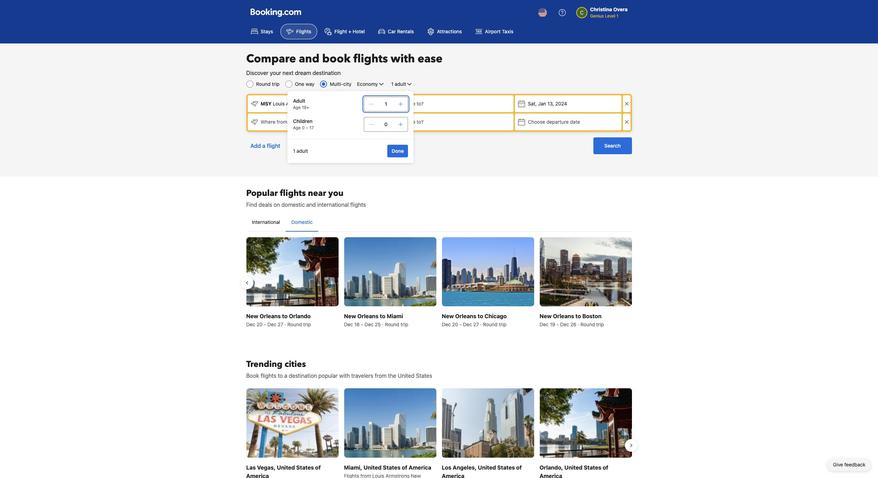 Task type: locate. For each thing, give the bounding box(es) containing it.
1 horizontal spatial adult
[[395, 81, 406, 87]]

america inside las vegas, united states of america
[[246, 473, 269, 478]]

3 orleans from the left
[[455, 313, 476, 319]]

where left from?
[[261, 119, 275, 125]]

2 27 from the left
[[473, 322, 479, 328]]

· inside new orleans to boston dec 19 - dec 26 · round trip
[[578, 322, 579, 328]]

orleans inside new orleans to chicago dec 20 - dec 27 · round trip
[[455, 313, 476, 319]]

to up 25
[[380, 313, 385, 319]]

international
[[317, 202, 349, 208]]

+
[[348, 28, 351, 34]]

- inside new orleans to boston dec 19 - dec 26 · round trip
[[557, 322, 559, 328]]

flight + hotel link
[[319, 24, 371, 39]]

trip
[[272, 81, 280, 87], [303, 322, 311, 328], [401, 322, 408, 328], [499, 322, 507, 328], [596, 322, 604, 328]]

to for chicago
[[478, 313, 483, 319]]

3 - from the left
[[459, 322, 462, 328]]

0 vertical spatial adult
[[395, 81, 406, 87]]

0 vertical spatial to?
[[417, 101, 424, 107]]

choose departure date button
[[515, 114, 621, 130]]

1 to? from the top
[[417, 101, 424, 107]]

choose departure date
[[528, 119, 580, 125]]

to? for 1st where to? "dropdown button"
[[417, 101, 424, 107]]

adult right economy on the top left of the page
[[395, 81, 406, 87]]

las vegas, united states of america
[[246, 464, 321, 478]]

0 vertical spatial age
[[293, 105, 301, 110]]

3 dec from the left
[[344, 322, 353, 328]]

0 vertical spatial 1 adult
[[391, 81, 406, 87]]

where for first where to? "dropdown button" from the bottom of the page
[[401, 119, 415, 125]]

1 vertical spatial region
[[241, 386, 638, 478]]

round for new orleans to miami
[[385, 322, 399, 328]]

1 vertical spatial adult
[[297, 148, 308, 154]]

popular flights near you find deals on domestic and international flights
[[246, 188, 366, 208]]

to down trending
[[278, 373, 283, 379]]

orlando, united states of america link
[[540, 389, 632, 478]]

orleans for chicago
[[455, 313, 476, 319]]

2 age from the top
[[293, 125, 301, 130]]

1
[[617, 13, 619, 19], [391, 81, 393, 87], [385, 101, 387, 107], [293, 148, 295, 154]]

6 dec from the left
[[463, 322, 472, 328]]

2 20 from the left
[[452, 322, 458, 328]]

3 of from the left
[[516, 464, 522, 471]]

new for new orleans to chicago
[[442, 313, 454, 319]]

orleans up 26
[[553, 313, 574, 319]]

3 · from the left
[[480, 322, 482, 328]]

and inside "compare and book flights with ease discover your next dream destination"
[[299, 51, 320, 67]]

book
[[322, 51, 351, 67]]

1 vertical spatial where to? button
[[388, 114, 514, 130]]

trip down "boston"
[[596, 322, 604, 328]]

where to? up done
[[401, 119, 424, 125]]

united inside the los angeles, united states of america
[[478, 464, 496, 471]]

1 orleans from the left
[[260, 313, 281, 319]]

one way
[[295, 81, 314, 87]]

done button
[[388, 145, 408, 157]]

las vegas, united states of america image
[[246, 389, 338, 458]]

17
[[309, 125, 314, 130]]

1 horizontal spatial 1 adult
[[391, 81, 406, 87]]

miami,
[[344, 464, 362, 471]]

trip inside new orleans to miami dec 18 - dec 25 · round trip
[[401, 322, 408, 328]]

choose
[[528, 119, 545, 125]]

adult down – at the left top
[[297, 148, 308, 154]]

add a flight button
[[246, 137, 285, 154]]

the
[[388, 373, 396, 379]]

8 dec from the left
[[560, 322, 569, 328]]

flights
[[296, 28, 311, 34]]

age inside adult age 18+
[[293, 105, 301, 110]]

america down orlando,
[[540, 473, 562, 478]]

1 vertical spatial a
[[284, 373, 287, 379]]

where from?
[[261, 119, 290, 125]]

united
[[398, 373, 415, 379], [277, 464, 295, 471], [364, 464, 382, 471], [478, 464, 496, 471], [565, 464, 583, 471]]

united inside miami, united states of america link
[[364, 464, 382, 471]]

round down miami
[[385, 322, 399, 328]]

new inside new orleans to boston dec 19 - dec 26 · round trip
[[540, 313, 552, 319]]

1 region from the top
[[241, 235, 638, 331]]

trip down chicago
[[499, 322, 507, 328]]

1 horizontal spatial 20
[[452, 322, 458, 328]]

america down las at the left bottom of the page
[[246, 473, 269, 478]]

flights up economy on the top left of the page
[[353, 51, 388, 67]]

round inside new orleans to orlando dec 20 - dec 27 · round trip
[[287, 322, 302, 328]]

flights right international at the top left of the page
[[350, 202, 366, 208]]

united right vegas,
[[277, 464, 295, 471]]

united right angeles,
[[478, 464, 496, 471]]

united right the the in the left bottom of the page
[[398, 373, 415, 379]]

multi-city
[[330, 81, 352, 87]]

1 age from the top
[[293, 105, 301, 110]]

- inside new orleans to miami dec 18 - dec 25 · round trip
[[361, 322, 363, 328]]

3 new from the left
[[442, 313, 454, 319]]

4 - from the left
[[557, 322, 559, 328]]

where up done
[[401, 119, 415, 125]]

1 horizontal spatial 27
[[473, 322, 479, 328]]

round inside new orleans to boston dec 19 - dec 26 · round trip
[[581, 322, 595, 328]]

flight + hotel
[[334, 28, 365, 34]]

united right miami,
[[364, 464, 382, 471]]

0 horizontal spatial 27
[[278, 322, 283, 328]]

trip inside new orleans to chicago dec 20 - dec 27 · round trip
[[499, 322, 507, 328]]

america
[[409, 464, 431, 471], [246, 473, 269, 478], [442, 473, 465, 478], [540, 473, 562, 478]]

miami, united states of america image
[[344, 389, 436, 458]]

4 new from the left
[[540, 313, 552, 319]]

international button
[[246, 213, 286, 231]]

0 vertical spatial destination
[[313, 70, 341, 76]]

1 · from the left
[[285, 322, 286, 328]]

trending
[[246, 359, 283, 370]]

age
[[293, 105, 301, 110], [293, 125, 301, 130]]

trip down miami
[[401, 322, 408, 328]]

sat, jan 13, 2024
[[528, 101, 567, 107]]

with
[[391, 51, 415, 67], [339, 373, 350, 379]]

orleans inside new orleans to boston dec 19 - dec 26 · round trip
[[553, 313, 574, 319]]

round trip
[[256, 81, 280, 87]]

flights down trending
[[261, 373, 276, 379]]

1 vertical spatial to?
[[417, 119, 424, 125]]

where to? for first where to? "dropdown button" from the bottom of the page
[[401, 119, 424, 125]]

chicago
[[485, 313, 507, 319]]

1 adult down – at the left top
[[293, 148, 308, 154]]

round down "boston"
[[581, 322, 595, 328]]

1 horizontal spatial a
[[284, 373, 287, 379]]

0 vertical spatial where to? button
[[388, 95, 514, 112]]

1 vertical spatial with
[[339, 373, 350, 379]]

a inside add a flight button
[[262, 143, 265, 149]]

to up 26
[[576, 313, 581, 319]]

to inside new orleans to orlando dec 20 - dec 27 · round trip
[[282, 313, 288, 319]]

round
[[256, 81, 271, 87], [287, 322, 302, 328], [385, 322, 399, 328], [483, 322, 498, 328], [581, 322, 595, 328]]

of
[[315, 464, 321, 471], [402, 464, 407, 471], [516, 464, 522, 471], [603, 464, 608, 471]]

1 vertical spatial destination
[[289, 373, 317, 379]]

give feedback button
[[828, 459, 871, 471]]

1 vertical spatial age
[[293, 125, 301, 130]]

18+
[[302, 105, 309, 110]]

date
[[570, 119, 580, 125]]

new inside new orleans to orlando dec 20 - dec 27 · round trip
[[246, 313, 258, 319]]

airport taxis link
[[469, 24, 519, 39]]

0
[[384, 121, 388, 127], [302, 125, 305, 130]]

discover
[[246, 70, 268, 76]]

27 for orlando
[[278, 322, 283, 328]]

0 horizontal spatial 0
[[302, 125, 305, 130]]

economy
[[357, 81, 378, 87]]

0 vertical spatial with
[[391, 51, 415, 67]]

age inside children age 0 – 17
[[293, 125, 301, 130]]

to left orlando
[[282, 313, 288, 319]]

miami, united states of america link
[[344, 389, 436, 478]]

level
[[605, 13, 615, 19]]

united inside orlando, united states of america
[[565, 464, 583, 471]]

· for boston
[[578, 322, 579, 328]]

to inside "trending cities book flights to a destination popular with travelers from the united states"
[[278, 373, 283, 379]]

0 inside children age 0 – 17
[[302, 125, 305, 130]]

a down the cities on the left of page
[[284, 373, 287, 379]]

1 new from the left
[[246, 313, 258, 319]]

booking.com logo image
[[250, 8, 301, 17], [250, 8, 301, 17]]

2 to? from the top
[[417, 119, 424, 125]]

to inside new orleans to miami dec 18 - dec 25 · round trip
[[380, 313, 385, 319]]

· inside new orleans to miami dec 18 - dec 25 · round trip
[[382, 322, 384, 328]]

los
[[442, 464, 451, 471]]

give
[[833, 462, 843, 468]]

age down adult
[[293, 105, 301, 110]]

1 27 from the left
[[278, 322, 283, 328]]

1 adult
[[391, 81, 406, 87], [293, 148, 308, 154]]

4 orleans from the left
[[553, 313, 574, 319]]

flights inside "trending cities book flights to a destination popular with travelers from the united states"
[[261, 373, 276, 379]]

feedback
[[845, 462, 866, 468]]

1 of from the left
[[315, 464, 321, 471]]

4 · from the left
[[578, 322, 579, 328]]

popular
[[246, 188, 278, 199]]

20 for new orleans to chicago
[[452, 322, 458, 328]]

trip down orlando
[[303, 322, 311, 328]]

4 of from the left
[[603, 464, 608, 471]]

0 left – at the left top
[[302, 125, 305, 130]]

new orleans to orlando dec 20 - dec 27 · round trip
[[246, 313, 311, 328]]

deals
[[259, 202, 272, 208]]

america inside the los angeles, united states of america
[[442, 473, 465, 478]]

children age 0 – 17
[[293, 118, 314, 130]]

adult inside popup button
[[395, 81, 406, 87]]

america down the 'los'
[[442, 473, 465, 478]]

states inside las vegas, united states of america
[[296, 464, 314, 471]]

where down 1 adult popup button
[[401, 101, 415, 107]]

- inside new orleans to chicago dec 20 - dec 27 · round trip
[[459, 322, 462, 328]]

where to? button
[[388, 95, 514, 112], [388, 114, 514, 130]]

to left chicago
[[478, 313, 483, 319]]

new for new orleans to miami
[[344, 313, 356, 319]]

new inside new orleans to chicago dec 20 - dec 27 · round trip
[[442, 313, 454, 319]]

orleans up 25
[[357, 313, 379, 319]]

round down chicago
[[483, 322, 498, 328]]

· inside new orleans to chicago dec 20 - dec 27 · round trip
[[480, 322, 482, 328]]

orleans left orlando
[[260, 313, 281, 319]]

1 where to? button from the top
[[388, 95, 514, 112]]

· inside new orleans to orlando dec 20 - dec 27 · round trip
[[285, 322, 286, 328]]

attractions
[[437, 28, 462, 34]]

0 horizontal spatial 1 adult
[[293, 148, 308, 154]]

orleans inside new orleans to orlando dec 20 - dec 27 · round trip
[[260, 313, 281, 319]]

round inside new orleans to chicago dec 20 - dec 27 · round trip
[[483, 322, 498, 328]]

america left the 'los'
[[409, 464, 431, 471]]

adult
[[293, 98, 305, 104]]

2 orleans from the left
[[357, 313, 379, 319]]

1 inside christina overa genius level 1
[[617, 13, 619, 19]]

from?
[[277, 119, 290, 125]]

destination down the cities on the left of page
[[289, 373, 317, 379]]

and up dream
[[299, 51, 320, 67]]

2 - from the left
[[361, 322, 363, 328]]

adult age 18+
[[293, 98, 309, 110]]

a right 'add'
[[262, 143, 265, 149]]

2 · from the left
[[382, 322, 384, 328]]

where to? down 1 adult popup button
[[401, 101, 424, 107]]

trip inside new orleans to orlando dec 20 - dec 27 · round trip
[[303, 322, 311, 328]]

with right popular
[[339, 373, 350, 379]]

christina
[[590, 6, 612, 12]]

1 vertical spatial and
[[306, 202, 316, 208]]

0 vertical spatial a
[[262, 143, 265, 149]]

20 inside new orleans to chicago dec 20 - dec 27 · round trip
[[452, 322, 458, 328]]

0 horizontal spatial 20
[[257, 322, 263, 328]]

search
[[605, 143, 621, 149]]

20 inside new orleans to orlando dec 20 - dec 27 · round trip
[[257, 322, 263, 328]]

round down discover
[[256, 81, 271, 87]]

trending cities book flights to a destination popular with travelers from the united states
[[246, 359, 432, 379]]

hotel
[[353, 28, 365, 34]]

new
[[246, 313, 258, 319], [344, 313, 356, 319], [442, 313, 454, 319], [540, 313, 552, 319]]

new inside new orleans to miami dec 18 - dec 25 · round trip
[[344, 313, 356, 319]]

·
[[285, 322, 286, 328], [382, 322, 384, 328], [480, 322, 482, 328], [578, 322, 579, 328]]

27 inside new orleans to orlando dec 20 - dec 27 · round trip
[[278, 322, 283, 328]]

orleans inside new orleans to miami dec 18 - dec 25 · round trip
[[357, 313, 379, 319]]

flights
[[353, 51, 388, 67], [280, 188, 306, 199], [350, 202, 366, 208], [261, 373, 276, 379]]

and
[[299, 51, 320, 67], [306, 202, 316, 208]]

with up 1 adult popup button
[[391, 51, 415, 67]]

round down orlando
[[287, 322, 302, 328]]

orleans for orlando
[[260, 313, 281, 319]]

region
[[241, 235, 638, 331], [241, 386, 638, 478]]

age down children
[[293, 125, 301, 130]]

2 new from the left
[[344, 313, 356, 319]]

with inside "trending cities book flights to a destination popular with travelers from the united states"
[[339, 373, 350, 379]]

0 up done button
[[384, 121, 388, 127]]

0 vertical spatial region
[[241, 235, 638, 331]]

0 vertical spatial and
[[299, 51, 320, 67]]

1 adult right economy on the top left of the page
[[391, 81, 406, 87]]

dec
[[246, 322, 255, 328], [267, 322, 276, 328], [344, 322, 353, 328], [365, 322, 374, 328], [442, 322, 451, 328], [463, 322, 472, 328], [540, 322, 549, 328], [560, 322, 569, 328]]

- for new orleans to boston
[[557, 322, 559, 328]]

destination inside "trending cities book flights to a destination popular with travelers from the united states"
[[289, 373, 317, 379]]

to inside new orleans to boston dec 19 - dec 26 · round trip
[[576, 313, 581, 319]]

tab list containing international
[[246, 213, 632, 232]]

27 inside new orleans to chicago dec 20 - dec 27 · round trip
[[473, 322, 479, 328]]

0 horizontal spatial a
[[262, 143, 265, 149]]

new orleans to chicago image
[[442, 237, 534, 306]]

orleans left chicago
[[455, 313, 476, 319]]

1 horizontal spatial with
[[391, 51, 415, 67]]

4 dec from the left
[[365, 322, 374, 328]]

1 - from the left
[[264, 322, 266, 328]]

age for children
[[293, 125, 301, 130]]

- inside new orleans to orlando dec 20 - dec 27 · round trip
[[264, 322, 266, 328]]

orlando,
[[540, 464, 563, 471]]

of inside the los angeles, united states of america
[[516, 464, 522, 471]]

2 region from the top
[[241, 386, 638, 478]]

0 vertical spatial where to?
[[401, 101, 424, 107]]

0 horizontal spatial with
[[339, 373, 350, 379]]

to inside new orleans to chicago dec 20 - dec 27 · round trip
[[478, 313, 483, 319]]

united right orlando,
[[565, 464, 583, 471]]

tab list
[[246, 213, 632, 232]]

taxis
[[502, 28, 513, 34]]

destination up 'multi-'
[[313, 70, 341, 76]]

2 where to? from the top
[[401, 119, 424, 125]]

to for boston
[[576, 313, 581, 319]]

and down near
[[306, 202, 316, 208]]

1 vertical spatial where to?
[[401, 119, 424, 125]]

flights inside "compare and book flights with ease discover your next dream destination"
[[353, 51, 388, 67]]

26
[[571, 322, 576, 328]]

round inside new orleans to miami dec 18 - dec 25 · round trip
[[385, 322, 399, 328]]

trip inside new orleans to boston dec 19 - dec 26 · round trip
[[596, 322, 604, 328]]

1 where to? from the top
[[401, 101, 424, 107]]

airport taxis
[[485, 28, 513, 34]]

adult
[[395, 81, 406, 87], [297, 148, 308, 154]]

1 20 from the left
[[257, 322, 263, 328]]



Task type: describe. For each thing, give the bounding box(es) containing it.
orlando, united states of america image
[[540, 389, 632, 458]]

round for new orleans to orlando
[[287, 322, 302, 328]]

new orleans to orlando image
[[246, 237, 338, 306]]

1 dec from the left
[[246, 322, 255, 328]]

america inside miami, united states of america link
[[409, 464, 431, 471]]

cities
[[285, 359, 306, 370]]

car rentals link
[[372, 24, 420, 39]]

states inside the los angeles, united states of america
[[497, 464, 515, 471]]

where to? for 1st where to? "dropdown button"
[[401, 101, 424, 107]]

las
[[246, 464, 256, 471]]

2 dec from the left
[[267, 322, 276, 328]]

–
[[306, 125, 308, 130]]

· for miami
[[382, 322, 384, 328]]

and inside popular flights near you find deals on domestic and international flights
[[306, 202, 316, 208]]

ease
[[418, 51, 443, 67]]

13,
[[548, 101, 554, 107]]

domestic
[[281, 202, 305, 208]]

attractions link
[[421, 24, 468, 39]]

add
[[250, 143, 261, 149]]

25
[[375, 322, 381, 328]]

2 of from the left
[[402, 464, 407, 471]]

destination inside "compare and book flights with ease discover your next dream destination"
[[313, 70, 341, 76]]

1 vertical spatial 1 adult
[[293, 148, 308, 154]]

departure
[[547, 119, 569, 125]]

states inside "trending cities book flights to a destination popular with travelers from the united states"
[[416, 373, 432, 379]]

a inside "trending cities book flights to a destination popular with travelers from the united states"
[[284, 373, 287, 379]]

where for 1st where to? "dropdown button"
[[401, 101, 415, 107]]

las vegas, united states of america link
[[246, 389, 338, 478]]

near
[[308, 188, 326, 199]]

you
[[328, 188, 344, 199]]

give feedback
[[833, 462, 866, 468]]

united inside las vegas, united states of america
[[277, 464, 295, 471]]

of inside orlando, united states of america
[[603, 464, 608, 471]]

round for new orleans to chicago
[[483, 322, 498, 328]]

on
[[274, 202, 280, 208]]

msy
[[261, 101, 272, 107]]

los angeles, united states of america link
[[442, 389, 534, 478]]

0 horizontal spatial adult
[[297, 148, 308, 154]]

region containing las vegas, united states of america
[[241, 386, 638, 478]]

new orleans to chicago dec 20 - dec 27 · round trip
[[442, 313, 507, 328]]

add a flight
[[250, 143, 280, 149]]

genius
[[590, 13, 604, 19]]

boston
[[582, 313, 602, 319]]

trip for new orleans to miami
[[401, 322, 408, 328]]

overa
[[613, 6, 628, 12]]

orlando
[[289, 313, 311, 319]]

where from? button
[[248, 114, 374, 130]]

vegas,
[[257, 464, 276, 471]]

done
[[392, 148, 404, 154]]

· for orlando
[[285, 322, 286, 328]]

trip for new orleans to orlando
[[303, 322, 311, 328]]

miami, united states of america
[[344, 464, 431, 471]]

multi-
[[330, 81, 343, 87]]

new for new orleans to orlando
[[246, 313, 258, 319]]

20 for new orleans to orlando
[[257, 322, 263, 328]]

compare
[[246, 51, 296, 67]]

city
[[343, 81, 352, 87]]

los angeles, united states of america
[[442, 464, 522, 478]]

sat, jan 13, 2024 button
[[515, 95, 621, 112]]

orleans for boston
[[553, 313, 574, 319]]

2 where to? button from the top
[[388, 114, 514, 130]]

children
[[293, 118, 313, 124]]

18
[[354, 322, 360, 328]]

new for new orleans to boston
[[540, 313, 552, 319]]

airport
[[485, 28, 501, 34]]

book
[[246, 373, 259, 379]]

7 dec from the left
[[540, 322, 549, 328]]

age for adult
[[293, 105, 301, 110]]

flights up domestic
[[280, 188, 306, 199]]

orleans for miami
[[357, 313, 379, 319]]

angeles,
[[453, 464, 477, 471]]

27 for chicago
[[473, 322, 479, 328]]

where inside dropdown button
[[261, 119, 275, 125]]

car rentals
[[388, 28, 414, 34]]

from
[[375, 373, 387, 379]]

to for miami
[[380, 313, 385, 319]]

search button
[[593, 137, 632, 154]]

trip down your
[[272, 81, 280, 87]]

- for new orleans to miami
[[361, 322, 363, 328]]

next
[[283, 70, 293, 76]]

- for new orleans to chicago
[[459, 322, 462, 328]]

los angeles, united states of america image
[[442, 389, 534, 458]]

rentals
[[397, 28, 414, 34]]

1 horizontal spatial 0
[[384, 121, 388, 127]]

to? for first where to? "dropdown button" from the bottom of the page
[[417, 119, 424, 125]]

region containing new orleans to orlando
[[241, 235, 638, 331]]

your
[[270, 70, 281, 76]]

trip for new orleans to chicago
[[499, 322, 507, 328]]

round for new orleans to boston
[[581, 322, 595, 328]]

stays link
[[245, 24, 279, 39]]

new orleans to boston image
[[540, 237, 632, 306]]

trip for new orleans to boston
[[596, 322, 604, 328]]

travelers
[[351, 373, 373, 379]]

1 inside 1 adult popup button
[[391, 81, 393, 87]]

international
[[252, 219, 280, 225]]

sat,
[[528, 101, 537, 107]]

flights link
[[280, 24, 317, 39]]

1 adult inside popup button
[[391, 81, 406, 87]]

msy button
[[248, 95, 387, 112]]

popular
[[318, 373, 338, 379]]

new orleans to miami image
[[344, 237, 436, 306]]

19
[[550, 322, 555, 328]]

domestic button
[[286, 213, 318, 231]]

2024
[[555, 101, 567, 107]]

with inside "compare and book flights with ease discover your next dream destination"
[[391, 51, 415, 67]]

car
[[388, 28, 396, 34]]

stays
[[261, 28, 273, 34]]

dream
[[295, 70, 311, 76]]

united inside "trending cities book flights to a destination popular with travelers from the united states"
[[398, 373, 415, 379]]

· for chicago
[[480, 322, 482, 328]]

to for orlando
[[282, 313, 288, 319]]

new orleans to miami dec 18 - dec 25 · round trip
[[344, 313, 408, 328]]

- for new orleans to orlando
[[264, 322, 266, 328]]

5 dec from the left
[[442, 322, 451, 328]]

jan
[[538, 101, 546, 107]]

states inside orlando, united states of america
[[584, 464, 602, 471]]

find
[[246, 202, 257, 208]]

flight
[[267, 143, 280, 149]]

america inside orlando, united states of america
[[540, 473, 562, 478]]

domestic
[[291, 219, 313, 225]]

of inside las vegas, united states of america
[[315, 464, 321, 471]]



Task type: vqa. For each thing, say whether or not it's contained in the screenshot.
include
no



